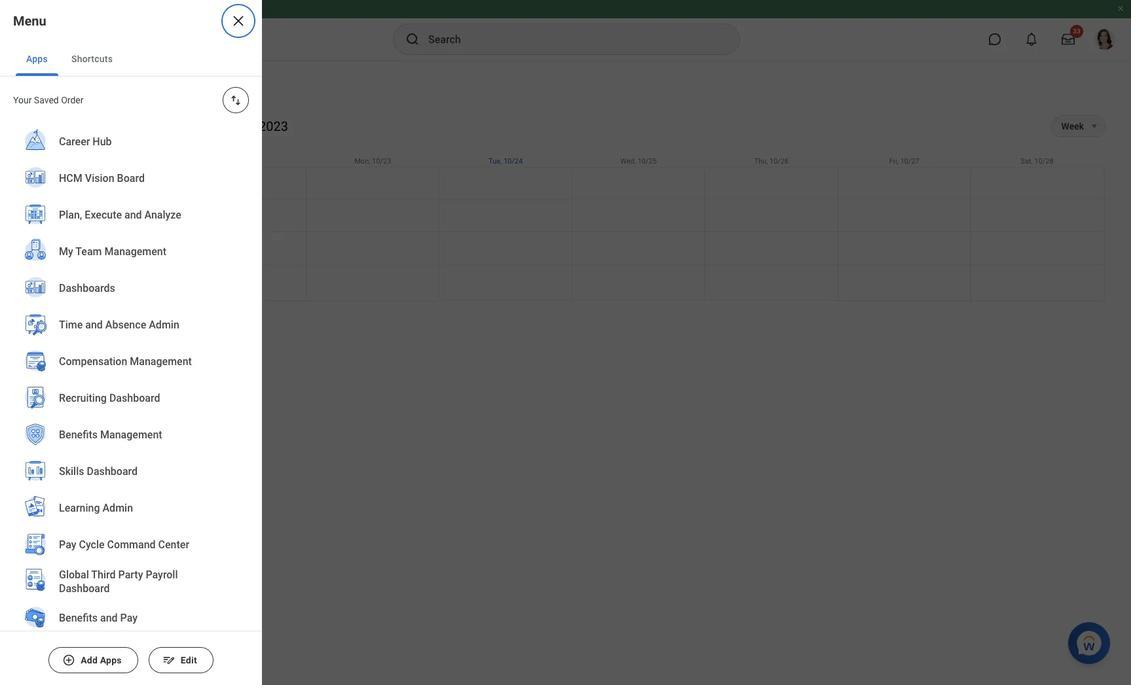 Task type: vqa. For each thing, say whether or not it's contained in the screenshot.
Time Off "icon" in the left of the page
no



Task type: describe. For each thing, give the bounding box(es) containing it.
recruiting dashboard
[[59, 393, 160, 405]]

jacqueline desjardins link
[[104, 239, 154, 261]]

time and absence admin
[[59, 319, 179, 332]]

party
[[118, 569, 143, 581]]

calendar
[[159, 75, 212, 90]]

notifications large image
[[1025, 33, 1038, 46]]

28,
[[238, 118, 256, 134]]

add
[[81, 656, 98, 666]]

skills
[[59, 466, 84, 478]]

dashboard for recruiting dashboard
[[109, 393, 160, 405]]

career
[[59, 136, 90, 148]]

execute
[[85, 209, 122, 222]]

1 horizontal spatial pay
[[120, 613, 138, 625]]

my team management
[[59, 246, 166, 258]]

week
[[1062, 121, 1084, 132]]

x image
[[231, 13, 246, 29]]

learning admin
[[59, 503, 133, 515]]

time
[[59, 319, 83, 332]]

career hub
[[59, 136, 112, 148]]

management for compensation management
[[130, 356, 192, 368]]

hub
[[93, 136, 112, 148]]

benefits for benefits management
[[59, 429, 98, 442]]

skills dashboard
[[59, 466, 138, 478]]

your saved order
[[13, 95, 83, 105]]

change selection image
[[227, 76, 243, 92]]

apps inside button
[[26, 54, 48, 64]]

shortcuts
[[71, 54, 113, 64]]

benefits management
[[59, 429, 162, 442]]

0 vertical spatial admin
[[149, 319, 179, 332]]

hcm
[[59, 172, 82, 185]]

plan, execute and analyze link
[[16, 197, 246, 235]]

inbox large image
[[1062, 33, 1075, 46]]

learning
[[59, 503, 100, 515]]

calendar user solid image
[[13, 179, 29, 195]]

time and absence admin link
[[16, 307, 246, 345]]

calendar user solid image
[[13, 147, 29, 163]]

menu
[[13, 13, 46, 29]]

center
[[158, 539, 189, 552]]

management for benefits management
[[100, 429, 162, 442]]

career hub link
[[16, 124, 246, 162]]

oct
[[185, 118, 205, 134]]

liu
[[122, 213, 133, 222]]

recruiting
[[59, 393, 107, 405]]

beth liu link
[[104, 210, 133, 222]]

board
[[117, 172, 145, 185]]

maria cardoza link
[[104, 272, 154, 294]]

plan, execute and analyze
[[59, 209, 181, 222]]

desjardins
[[104, 252, 141, 261]]

cardoza
[[104, 284, 133, 293]]

dashboard for skills dashboard
[[87, 466, 138, 478]]

1 vertical spatial admin
[[102, 503, 133, 515]]

my team management link
[[16, 234, 246, 272]]

oct 22 – 28, 2023
[[185, 118, 288, 134]]

compensation
[[59, 356, 127, 368]]

week button
[[1052, 116, 1084, 137]]

my
[[59, 246, 73, 258]]



Task type: locate. For each thing, give the bounding box(es) containing it.
and inside time and absence admin link
[[85, 319, 103, 332]]

beth
[[104, 213, 120, 222]]

add apps button
[[49, 648, 138, 674]]

payroll
[[146, 569, 178, 581]]

1 vertical spatial and
[[85, 319, 103, 332]]

0 vertical spatial team
[[68, 75, 101, 90]]

third
[[91, 569, 116, 581]]

benefits for benefits and pay
[[59, 613, 98, 625]]

pay left the cycle
[[59, 539, 76, 552]]

benefits and pay
[[59, 613, 138, 625]]

benefits
[[59, 429, 98, 442], [59, 613, 98, 625]]

0 vertical spatial management
[[104, 246, 166, 258]]

1 benefits from the top
[[59, 429, 98, 442]]

order
[[61, 95, 83, 105]]

22
[[209, 118, 223, 134]]

analyze
[[145, 209, 181, 222]]

apps inside button
[[100, 656, 122, 666]]

0 vertical spatial dashboard
[[109, 393, 160, 405]]

dashboard image
[[13, 116, 29, 132]]

absence down dashboards link
[[105, 319, 146, 332]]

command
[[107, 539, 156, 552]]

1 vertical spatial benefits
[[59, 613, 98, 625]]

jacqueline
[[104, 242, 142, 251]]

1 vertical spatial pay
[[120, 613, 138, 625]]

0 vertical spatial apps
[[26, 54, 48, 64]]

team absence calendar
[[68, 75, 212, 90]]

2 vertical spatial dashboard
[[59, 583, 110, 596]]

benefits down recruiting
[[59, 429, 98, 442]]

text edit image
[[162, 654, 175, 668]]

tab list containing apps
[[0, 42, 262, 77]]

2023
[[259, 118, 288, 134]]

–
[[226, 118, 235, 134]]

logan mcneil
[[104, 180, 152, 189]]

1 horizontal spatial apps
[[100, 656, 122, 666]]

global third party payroll dashboard
[[59, 569, 178, 596]]

2 benefits from the top
[[59, 613, 98, 625]]

list containing career hub
[[0, 124, 262, 686]]

close environment banner image
[[1117, 5, 1125, 12]]

plus circle image
[[62, 654, 75, 668]]

compensation management link
[[16, 344, 246, 382]]

dashboard down global
[[59, 583, 110, 596]]

profile logan mcneil element
[[1087, 25, 1124, 54]]

admin down dashboards link
[[149, 319, 179, 332]]

2 vertical spatial and
[[100, 613, 118, 625]]

benefits management link
[[16, 417, 246, 455]]

dashboards
[[59, 283, 115, 295]]

maria
[[104, 274, 124, 284]]

hcm vision board
[[59, 172, 145, 185]]

saved
[[34, 95, 59, 105]]

benefits up the plus circle icon
[[59, 613, 98, 625]]

dashboard down benefits management
[[87, 466, 138, 478]]

1 vertical spatial management
[[130, 356, 192, 368]]

and
[[125, 209, 142, 222], [85, 319, 103, 332], [100, 613, 118, 625]]

admin
[[149, 319, 179, 332], [102, 503, 133, 515]]

2 vertical spatial management
[[100, 429, 162, 442]]

dashboard down compensation management link
[[109, 393, 160, 405]]

list
[[0, 124, 262, 686]]

and inside the benefits and pay link
[[100, 613, 118, 625]]

1 vertical spatial dashboard
[[87, 466, 138, 478]]

absence inside list
[[105, 319, 146, 332]]

team right my
[[76, 246, 102, 258]]

mcneil
[[128, 180, 152, 189]]

search image
[[405, 31, 421, 47]]

shortcuts button
[[61, 42, 123, 76]]

0 horizontal spatial admin
[[102, 503, 133, 515]]

absence down "shortcuts"
[[104, 75, 156, 90]]

0 vertical spatial benefits
[[59, 429, 98, 442]]

learning admin link
[[16, 491, 246, 529]]

and for absence
[[85, 319, 103, 332]]

dashboard inside global third party payroll dashboard
[[59, 583, 110, 596]]

edit
[[181, 656, 197, 666]]

and inside plan, execute and analyze link
[[125, 209, 142, 222]]

dashboard
[[109, 393, 160, 405], [87, 466, 138, 478], [59, 583, 110, 596]]

navigation pane region
[[0, 60, 42, 686]]

dashboards link
[[16, 271, 246, 309]]

pay down global third party payroll dashboard
[[120, 613, 138, 625]]

pay
[[59, 539, 76, 552], [120, 613, 138, 625]]

management inside "link"
[[100, 429, 162, 442]]

team up the "order"
[[68, 75, 101, 90]]

banner
[[0, 0, 1131, 60]]

global
[[59, 569, 89, 581]]

benefits inside "link"
[[59, 429, 98, 442]]

your
[[13, 95, 32, 105]]

0 vertical spatial and
[[125, 209, 142, 222]]

pay cycle command center link
[[16, 527, 246, 565]]

logan mcneil link
[[104, 177, 152, 190]]

tab list
[[0, 42, 262, 77]]

0 vertical spatial absence
[[104, 75, 156, 90]]

benefits and pay link
[[16, 601, 246, 639]]

and for pay
[[100, 613, 118, 625]]

edit button
[[149, 648, 213, 674]]

task timeoff image
[[13, 273, 29, 289]]

0 vertical spatial pay
[[59, 539, 76, 552]]

team
[[68, 75, 101, 90], [76, 246, 102, 258]]

management
[[104, 246, 166, 258], [130, 356, 192, 368], [100, 429, 162, 442]]

add apps
[[81, 656, 122, 666]]

apps down menu
[[26, 54, 48, 64]]

1 vertical spatial team
[[76, 246, 102, 258]]

apps button
[[16, 42, 58, 76]]

recruiting dashboard link
[[16, 381, 246, 419]]

apps right add
[[100, 656, 122, 666]]

pay cycle command center
[[59, 539, 189, 552]]

1 vertical spatial apps
[[100, 656, 122, 666]]

sort image
[[229, 94, 242, 107]]

global navigation dialog
[[0, 0, 262, 686]]

0 horizontal spatial apps
[[26, 54, 48, 64]]

1 horizontal spatial admin
[[149, 319, 179, 332]]

beth liu
[[104, 213, 133, 222]]

compensation management
[[59, 356, 192, 368]]

jacqueline desjardins
[[104, 242, 142, 261]]

maria cardoza
[[104, 274, 133, 293]]

cycle
[[79, 539, 105, 552]]

hcm vision board link
[[16, 161, 246, 199]]

apps
[[26, 54, 48, 64], [100, 656, 122, 666]]

admin up pay cycle command center
[[102, 503, 133, 515]]

skills dashboard link
[[16, 454, 246, 492]]

absence
[[104, 75, 156, 90], [105, 319, 146, 332]]

logan
[[104, 180, 126, 189]]

team inside list
[[76, 246, 102, 258]]

0 horizontal spatial pay
[[59, 539, 76, 552]]

1 vertical spatial absence
[[105, 319, 146, 332]]

plan,
[[59, 209, 82, 222]]

vision
[[85, 172, 114, 185]]



